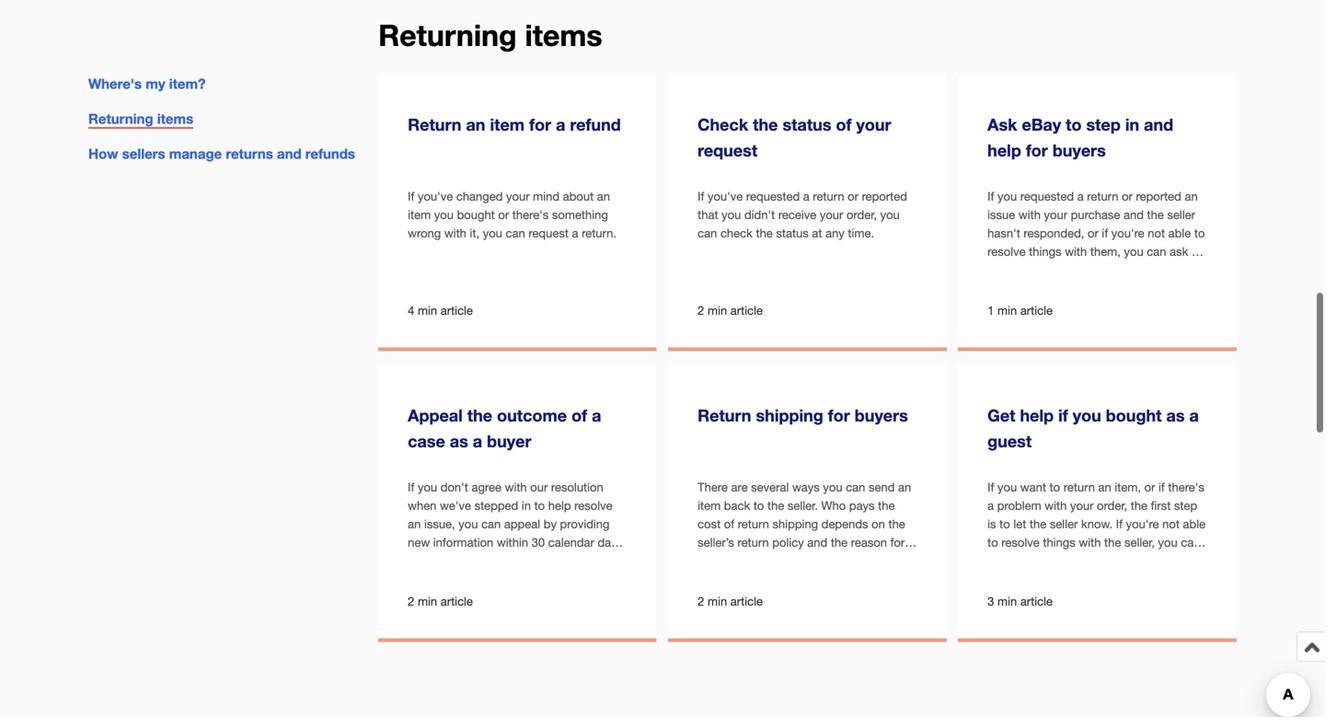 Task type: describe. For each thing, give the bounding box(es) containing it.
or down the ask ebay to step in and help for buyers
[[1122, 189, 1133, 203]]

return left policy
[[738, 535, 769, 550]]

you're inside if you want to return an item, or if there's a problem with your order, the first step is to let the seller know. if you're not able to resolve things with the seller, you can ask us to help.
[[1126, 517, 1159, 531]]

things inside if you want to return an item, or if there's a problem with your order, the first step is to let the seller know. if you're not able to resolve things with the seller, you can ask us to help.
[[1043, 535, 1076, 550]]

order, inside if you've requested a return or reported that you didn't receive your order, you can check the status at any time.
[[847, 208, 877, 222]]

pays
[[850, 498, 875, 513]]

return for you
[[1064, 480, 1095, 494]]

returning items link
[[88, 111, 193, 129]]

things inside if you requested a return or reported an issue with your purchase and the seller hasn't responded, or if you're not able to resolve things with them, you can ask us to help.
[[1029, 244, 1062, 259]]

and inside if you requested a return or reported an issue with your purchase and the seller hasn't responded, or if you're not able to resolve things with them, you can ask us to help.
[[1124, 208, 1144, 222]]

back
[[724, 498, 750, 513]]

there's inside if you've changed your mind about an item you bought or there's something wrong with it, you can request a return.
[[513, 208, 549, 222]]

you inside get help if you bought as a guest
[[1073, 405, 1102, 425]]

check the status of your request
[[698, 114, 892, 160]]

the down item,
[[1131, 498, 1148, 513]]

issue
[[988, 208, 1016, 222]]

several
[[751, 480, 789, 494]]

problem
[[998, 498, 1042, 513]]

there
[[698, 480, 728, 494]]

4 min article
[[408, 303, 473, 317]]

3 min article
[[988, 594, 1053, 608]]

or inside if you want to return an item, or if there's a problem with your order, the first step is to let the seller know. if you're not able to resolve things with the seller, you can ask us to help.
[[1145, 480, 1156, 494]]

in inside if you don't agree with our resolution when we've stepped in to help resolve an issue, you can appeal by providing new information within 30 calendar days of the case closing.
[[522, 498, 531, 513]]

closing.
[[470, 554, 512, 568]]

wrong
[[408, 226, 441, 240]]

item inside if you've changed your mind about an item you bought or there's something wrong with it, you can request a return.
[[408, 208, 431, 222]]

the inside appeal the outcome of a case as a buyer
[[467, 405, 493, 425]]

request inside if you've changed your mind about an item you bought or there's something wrong with it, you can request a return.
[[529, 226, 569, 240]]

with down want
[[1045, 498, 1067, 513]]

within
[[497, 535, 528, 550]]

return for return an item for a refund
[[408, 114, 462, 134]]

items inside 'link'
[[157, 111, 193, 127]]

can inside if you want to return an item, or if there's a problem with your order, the first step is to let the seller know. if you're not able to resolve things with the seller, you can ask us to help.
[[1181, 535, 1201, 550]]

of inside check the status of your request
[[836, 114, 852, 134]]

if you've changed your mind about an item you bought or there's something wrong with it, you can request a return.
[[408, 189, 617, 240]]

min for check the status of your request
[[708, 303, 727, 317]]

the down send
[[878, 498, 895, 513]]

them,
[[1091, 244, 1121, 259]]

article for return shipping for buyers
[[731, 594, 763, 608]]

step inside the ask ebay to step in and help for buyers
[[1087, 114, 1121, 134]]

return. inside if you've changed your mind about an item you bought or there's something wrong with it, you can request a return.
[[582, 226, 617, 240]]

there are several ways you can send an item back to the seller. who pays the cost of return shipping depends on the seller's return policy and the reason for the return.
[[698, 480, 912, 568]]

returns
[[226, 146, 273, 162]]

outcome
[[497, 405, 567, 425]]

to inside the ask ebay to step in and help for buyers
[[1066, 114, 1082, 134]]

is
[[988, 517, 997, 531]]

a inside if you've changed your mind about an item you bought or there's something wrong with it, you can request a return.
[[572, 226, 579, 240]]

any
[[826, 226, 845, 240]]

the inside if you've requested a return or reported that you didn't receive your order, you can check the status at any time.
[[756, 226, 773, 240]]

guest
[[988, 431, 1032, 451]]

for inside the ask ebay to step in and help for buyers
[[1026, 140, 1048, 160]]

resolve inside if you requested a return or reported an issue with your purchase and the seller hasn't responded, or if you're not able to resolve things with them, you can ask us to help.
[[988, 244, 1026, 259]]

2 min article down seller's
[[698, 594, 763, 608]]

bought inside if you've changed your mind about an item you bought or there's something wrong with it, you can request a return.
[[457, 208, 495, 222]]

0 vertical spatial returning
[[378, 18, 517, 53]]

if right know.
[[1116, 517, 1123, 531]]

where's my item? link
[[88, 75, 206, 92]]

sellers
[[122, 146, 165, 162]]

your inside if you requested a return or reported an issue with your purchase and the seller hasn't responded, or if you're not able to resolve things with them, you can ask us to help.
[[1044, 208, 1068, 222]]

if for appeal the outcome of a case as a buyer
[[408, 480, 415, 494]]

with down responded,
[[1065, 244, 1087, 259]]

if you don't agree with our resolution when we've stepped in to help resolve an issue, you can appeal by providing new information within 30 calendar days of the case closing.
[[408, 480, 623, 568]]

the right let
[[1030, 517, 1047, 531]]

seller,
[[1125, 535, 1155, 550]]

1 horizontal spatial item
[[490, 114, 525, 134]]

cost
[[698, 517, 721, 531]]

min for return an item for a refund
[[418, 303, 437, 317]]

ways
[[793, 480, 820, 494]]

or inside if you've changed your mind about an item you bought or there's something wrong with it, you can request a return.
[[498, 208, 509, 222]]

seller.
[[788, 498, 818, 513]]

ask
[[988, 114, 1018, 134]]

not inside if you want to return an item, or if there's a problem with your order, the first step is to let the seller know. if you're not able to resolve things with the seller, you can ask us to help.
[[1163, 517, 1180, 531]]

it,
[[470, 226, 480, 240]]

us inside if you requested a return or reported an issue with your purchase and the seller hasn't responded, or if you're not able to resolve things with them, you can ask us to help.
[[1192, 244, 1205, 259]]

article for get help if you bought as a guest
[[1021, 594, 1053, 608]]

of inside appeal the outcome of a case as a buyer
[[572, 405, 587, 425]]

2 for case
[[408, 594, 415, 608]]

seller inside if you requested a return or reported an issue with your purchase and the seller hasn't responded, or if you're not able to resolve things with them, you can ask us to help.
[[1168, 208, 1196, 222]]

time.
[[848, 226, 875, 240]]

when
[[408, 498, 437, 513]]

if for return an item for a refund
[[408, 189, 415, 203]]

the inside if you don't agree with our resolution when we've stepped in to help resolve an issue, you can appeal by providing new information within 30 calendar days of the case closing.
[[422, 554, 439, 568]]

an inside if you want to return an item, or if there's a problem with your order, the first step is to let the seller know. if you're not able to resolve things with the seller, you can ask us to help.
[[1099, 480, 1112, 494]]

shipping inside there are several ways you can send an item back to the seller. who pays the cost of return shipping depends on the seller's return policy and the reason for the return.
[[773, 517, 818, 531]]

are
[[731, 480, 748, 494]]

or inside if you've requested a return or reported that you didn't receive your order, you can check the status at any time.
[[848, 189, 859, 203]]

at
[[812, 226, 822, 240]]

manage
[[169, 146, 222, 162]]

want
[[1021, 480, 1047, 494]]

1 vertical spatial returning items
[[88, 111, 193, 127]]

how sellers manage returns and refunds
[[88, 146, 355, 162]]

appeal
[[504, 517, 540, 531]]

for up who
[[828, 405, 850, 425]]

depends
[[822, 517, 869, 531]]

case inside if you don't agree with our resolution when we've stepped in to help resolve an issue, you can appeal by providing new information within 30 calendar days of the case closing.
[[442, 554, 467, 568]]

0 horizontal spatial buyers
[[855, 405, 908, 425]]

that
[[698, 208, 719, 222]]

purchase
[[1071, 208, 1121, 222]]

didn't
[[745, 208, 775, 222]]

requested for ebay
[[1021, 189, 1074, 203]]

status inside check the status of your request
[[783, 114, 832, 134]]

0 vertical spatial shipping
[[756, 405, 824, 425]]

seller's
[[698, 535, 734, 550]]

if you want to return an item, or if there's a problem with your order, the first step is to let the seller know. if you're not able to resolve things with the seller, you can ask us to help.
[[988, 480, 1206, 568]]

get help if you bought as a guest
[[988, 405, 1199, 451]]

as inside appeal the outcome of a case as a buyer
[[450, 431, 468, 451]]

return shipping for buyers
[[698, 405, 908, 425]]

if you've requested a return or reported that you didn't receive your order, you can check the status at any time.
[[698, 189, 908, 240]]

with inside if you don't agree with our resolution when we've stepped in to help resolve an issue, you can appeal by providing new information within 30 calendar days of the case closing.
[[505, 480, 527, 494]]

reason
[[851, 535, 887, 550]]

your inside check the status of your request
[[857, 114, 892, 134]]

if for get help if you bought as a guest
[[988, 480, 995, 494]]

appeal
[[408, 405, 463, 425]]

calendar
[[548, 535, 595, 550]]

3
[[988, 594, 995, 608]]

my
[[146, 75, 165, 92]]

order, inside if you want to return an item, or if there's a problem with your order, the first step is to let the seller know. if you're not able to resolve things with the seller, you can ask us to help.
[[1097, 498, 1128, 513]]

can inside there are several ways you can send an item back to the seller. who pays the cost of return shipping depends on the seller's return policy and the reason for the return.
[[846, 480, 866, 494]]

ask inside if you want to return an item, or if there's a problem with your order, the first step is to let the seller know. if you're not able to resolve things with the seller, you can ask us to help.
[[988, 554, 1007, 568]]

an inside if you requested a return or reported an issue with your purchase and the seller hasn't responded, or if you're not able to resolve things with them, you can ask us to help.
[[1185, 189, 1198, 203]]

resolve inside if you don't agree with our resolution when we've stepped in to help resolve an issue, you can appeal by providing new information within 30 calendar days of the case closing.
[[575, 498, 613, 513]]

resolve inside if you want to return an item, or if there's a problem with your order, the first step is to let the seller know. if you're not able to resolve things with the seller, you can ask us to help.
[[1002, 535, 1040, 550]]

information
[[433, 535, 494, 550]]

there's inside if you want to return an item, or if there's a problem with your order, the first step is to let the seller know. if you're not able to resolve things with the seller, you can ask us to help.
[[1169, 480, 1205, 494]]

return an item for a refund
[[408, 114, 621, 134]]

seller inside if you want to return an item, or if there's a problem with your order, the first step is to let the seller know. if you're not able to resolve things with the seller, you can ask us to help.
[[1050, 517, 1078, 531]]

how
[[88, 146, 118, 162]]

of inside if you don't agree with our resolution when we've stepped in to help resolve an issue, you can appeal by providing new information within 30 calendar days of the case closing.
[[408, 554, 418, 568]]

check
[[721, 226, 753, 240]]

or down purchase
[[1088, 226, 1099, 240]]

where's
[[88, 75, 142, 92]]

return. inside there are several ways you can send an item back to the seller. who pays the cost of return shipping depends on the seller's return policy and the reason for the return.
[[718, 554, 753, 568]]

know.
[[1082, 517, 1113, 531]]

you've for check the status of your request
[[708, 189, 743, 203]]

send
[[869, 480, 895, 494]]

receive
[[779, 208, 817, 222]]

article for appeal the outcome of a case as a buyer
[[441, 594, 473, 608]]

refund
[[570, 114, 621, 134]]

able inside if you want to return an item, or if there's a problem with your order, the first step is to let the seller know. if you're not able to resolve things with the seller, you can ask us to help.
[[1183, 517, 1206, 531]]

issue,
[[424, 517, 455, 531]]

1 min article
[[988, 303, 1053, 317]]

responded,
[[1024, 226, 1085, 240]]

30
[[532, 535, 545, 550]]

1
[[988, 303, 995, 317]]

your inside if you want to return an item, or if there's a problem with your order, the first step is to let the seller know. if you're not able to resolve things with the seller, you can ask us to help.
[[1071, 498, 1094, 513]]

article for return an item for a refund
[[441, 303, 473, 317]]

to inside there are several ways you can send an item back to the seller. who pays the cost of return shipping depends on the seller's return policy and the reason for the return.
[[754, 498, 764, 513]]



Task type: vqa. For each thing, say whether or not it's contained in the screenshot.
$8.77's 'shipping'
no



Task type: locate. For each thing, give the bounding box(es) containing it.
the right check
[[753, 114, 778, 134]]

ask down is
[[988, 554, 1007, 568]]

can up the pays
[[846, 480, 866, 494]]

return. down something
[[582, 226, 617, 240]]

a inside get help if you bought as a guest
[[1190, 405, 1199, 425]]

min down check
[[708, 303, 727, 317]]

status right check
[[783, 114, 832, 134]]

buyers up send
[[855, 405, 908, 425]]

0 vertical spatial order,
[[847, 208, 877, 222]]

in up appeal
[[522, 498, 531, 513]]

an inside there are several ways you can send an item back to the seller. who pays the cost of return shipping depends on the seller's return policy and the reason for the return.
[[898, 480, 912, 494]]

return up receive
[[813, 189, 845, 203]]

help. inside if you requested a return or reported an issue with your purchase and the seller hasn't responded, or if you're not able to resolve things with them, you can ask us to help.
[[1002, 263, 1028, 277]]

0 horizontal spatial returning items
[[88, 111, 193, 127]]

shipping
[[756, 405, 824, 425], [773, 517, 818, 531]]

article
[[441, 303, 473, 317], [731, 303, 763, 317], [1021, 303, 1053, 317], [441, 594, 473, 608], [731, 594, 763, 608], [1021, 594, 1053, 608]]

if for check the status of your request
[[698, 189, 705, 203]]

1 you've from the left
[[418, 189, 453, 203]]

resolve down let
[[1002, 535, 1040, 550]]

a inside if you've requested a return or reported that you didn't receive your order, you can check the status at any time.
[[803, 189, 810, 203]]

0 horizontal spatial returning
[[88, 111, 153, 127]]

status
[[783, 114, 832, 134], [776, 226, 809, 240]]

0 horizontal spatial you've
[[418, 189, 453, 203]]

if up wrong
[[408, 189, 415, 203]]

if for ask ebay to step in and help for buyers
[[988, 189, 995, 203]]

can right it, at the left
[[506, 226, 525, 240]]

with left it, at the left
[[444, 226, 467, 240]]

able
[[1169, 226, 1191, 240], [1183, 517, 1206, 531]]

if up is
[[988, 480, 995, 494]]

1 vertical spatial resolve
[[575, 498, 613, 513]]

check
[[698, 114, 749, 134]]

item?
[[169, 75, 206, 92]]

help. up 3 min article
[[1040, 554, 1066, 568]]

help inside the ask ebay to step in and help for buyers
[[988, 140, 1022, 160]]

you're inside if you requested a return or reported an issue with your purchase and the seller hasn't responded, or if you're not able to resolve things with them, you can ask us to help.
[[1112, 226, 1145, 240]]

there's up first
[[1169, 480, 1205, 494]]

0 vertical spatial not
[[1148, 226, 1165, 240]]

0 vertical spatial things
[[1029, 244, 1062, 259]]

bought
[[457, 208, 495, 222], [1106, 405, 1162, 425]]

1 reported from the left
[[862, 189, 908, 203]]

and
[[1144, 114, 1174, 134], [277, 146, 302, 162], [1124, 208, 1144, 222], [808, 535, 828, 550]]

buyer
[[487, 431, 532, 451]]

requested up responded,
[[1021, 189, 1074, 203]]

for right reason
[[891, 535, 905, 550]]

return up changed
[[408, 114, 462, 134]]

your
[[857, 114, 892, 134], [506, 189, 530, 203], [820, 208, 844, 222], [1044, 208, 1068, 222], [1071, 498, 1094, 513]]

with left our
[[505, 480, 527, 494]]

if up first
[[1159, 480, 1165, 494]]

where's my item?
[[88, 75, 206, 92]]

us
[[1192, 244, 1205, 259], [1010, 554, 1022, 568]]

1 horizontal spatial requested
[[1021, 189, 1074, 203]]

returning inside 'link'
[[88, 111, 153, 127]]

ask inside if you requested a return or reported an issue with your purchase and the seller hasn't responded, or if you're not able to resolve things with them, you can ask us to help.
[[1170, 244, 1189, 259]]

reported inside if you've requested a return or reported that you didn't receive your order, you can check the status at any time.
[[862, 189, 908, 203]]

if up "when"
[[408, 480, 415, 494]]

0 vertical spatial there's
[[513, 208, 549, 222]]

if up them,
[[1102, 226, 1108, 240]]

0 vertical spatial bought
[[457, 208, 495, 222]]

and inside the ask ebay to step in and help for buyers
[[1144, 114, 1174, 134]]

the right purchase
[[1147, 208, 1164, 222]]

item,
[[1115, 480, 1142, 494]]

bought inside get help if you bought as a guest
[[1106, 405, 1162, 425]]

1 requested from the left
[[746, 189, 800, 203]]

new
[[408, 535, 430, 550]]

about
[[563, 189, 594, 203]]

0 vertical spatial status
[[783, 114, 832, 134]]

for left refund
[[529, 114, 551, 134]]

able inside if you requested a return or reported an issue with your purchase and the seller hasn't responded, or if you're not able to resolve things with them, you can ask us to help.
[[1169, 226, 1191, 240]]

if inside if you've changed your mind about an item you bought or there's something wrong with it, you can request a return.
[[408, 189, 415, 203]]

1 horizontal spatial in
[[1126, 114, 1140, 134]]

step right ebay
[[1087, 114, 1121, 134]]

case down information
[[442, 554, 467, 568]]

with
[[1019, 208, 1041, 222], [444, 226, 467, 240], [1065, 244, 1087, 259], [505, 480, 527, 494], [1045, 498, 1067, 513], [1079, 535, 1101, 550]]

for down ebay
[[1026, 140, 1048, 160]]

ask
[[1170, 244, 1189, 259], [988, 554, 1007, 568]]

0 horizontal spatial step
[[1087, 114, 1121, 134]]

request
[[698, 140, 758, 160], [529, 226, 569, 240]]

0 vertical spatial able
[[1169, 226, 1191, 240]]

item up cost
[[698, 498, 721, 513]]

0 horizontal spatial order,
[[847, 208, 877, 222]]

2 vertical spatial help
[[548, 498, 571, 513]]

you inside there are several ways you can send an item back to the seller. who pays the cost of return shipping depends on the seller's return policy and the reason for the return.
[[823, 480, 843, 494]]

0 vertical spatial returning items
[[378, 18, 603, 53]]

not inside if you requested a return or reported an issue with your purchase and the seller hasn't responded, or if you're not able to resolve things with them, you can ask us to help.
[[1148, 226, 1165, 240]]

the down didn't
[[756, 226, 773, 240]]

help
[[988, 140, 1022, 160], [1020, 405, 1054, 425], [548, 498, 571, 513]]

1 vertical spatial case
[[442, 554, 467, 568]]

ebay
[[1022, 114, 1062, 134]]

the down depends
[[831, 535, 848, 550]]

a inside if you want to return an item, or if there's a problem with your order, the first step is to let the seller know. if you're not able to resolve things with the seller, you can ask us to help.
[[988, 498, 994, 513]]

reported
[[862, 189, 908, 203], [1136, 189, 1182, 203]]

buyers inside the ask ebay to step in and help for buyers
[[1053, 140, 1106, 160]]

on
[[872, 517, 885, 531]]

0 vertical spatial step
[[1087, 114, 1121, 134]]

reported for check the status of your request
[[862, 189, 908, 203]]

refunds
[[305, 146, 355, 162]]

1 horizontal spatial buyers
[[1053, 140, 1106, 160]]

the down several
[[768, 498, 785, 513]]

the inside check the status of your request
[[753, 114, 778, 134]]

1 horizontal spatial items
[[525, 18, 603, 53]]

us inside if you want to return an item, or if there's a problem with your order, the first step is to let the seller know. if you're not able to resolve things with the seller, you can ask us to help.
[[1010, 554, 1022, 568]]

1 vertical spatial status
[[776, 226, 809, 240]]

help right get
[[1020, 405, 1054, 425]]

seller right purchase
[[1168, 208, 1196, 222]]

0 vertical spatial items
[[525, 18, 603, 53]]

or up time.
[[848, 189, 859, 203]]

if you requested a return or reported an issue with your purchase and the seller hasn't responded, or if you're not able to resolve things with them, you can ask us to help.
[[988, 189, 1205, 277]]

resolve up providing
[[575, 498, 613, 513]]

0 vertical spatial you're
[[1112, 226, 1145, 240]]

0 horizontal spatial items
[[157, 111, 193, 127]]

providing
[[560, 517, 610, 531]]

with right issue
[[1019, 208, 1041, 222]]

0 vertical spatial help.
[[1002, 263, 1028, 277]]

you've inside if you've requested a return or reported that you didn't receive your order, you can check the status at any time.
[[708, 189, 743, 203]]

policy
[[773, 535, 804, 550]]

0 horizontal spatial requested
[[746, 189, 800, 203]]

return for return shipping for buyers
[[698, 405, 752, 425]]

days
[[598, 535, 623, 550]]

0 vertical spatial seller
[[1168, 208, 1196, 222]]

1 horizontal spatial returning
[[378, 18, 517, 53]]

help.
[[1002, 263, 1028, 277], [1040, 554, 1066, 568]]

1 vertical spatial seller
[[1050, 517, 1078, 531]]

an inside if you don't agree with our resolution when we've stepped in to help resolve an issue, you can appeal by providing new information within 30 calendar days of the case closing.
[[408, 517, 421, 531]]

shipping up policy
[[773, 517, 818, 531]]

return inside if you want to return an item, or if there's a problem with your order, the first step is to let the seller know. if you're not able to resolve things with the seller, you can ask us to help.
[[1064, 480, 1095, 494]]

agree
[[472, 480, 502, 494]]

0 vertical spatial if
[[1102, 226, 1108, 240]]

1 horizontal spatial returning items
[[378, 18, 603, 53]]

0 horizontal spatial return.
[[582, 226, 617, 240]]

1 horizontal spatial ask
[[1170, 244, 1189, 259]]

order, up know.
[[1097, 498, 1128, 513]]

buyers down ebay
[[1053, 140, 1106, 160]]

article for ask ebay to step in and help for buyers
[[1021, 303, 1053, 317]]

0 vertical spatial return.
[[582, 226, 617, 240]]

case down appeal
[[408, 431, 445, 451]]

1 vertical spatial return
[[698, 405, 752, 425]]

a inside if you requested a return or reported an issue with your purchase and the seller hasn't responded, or if you're not able to resolve things with them, you can ask us to help.
[[1078, 189, 1084, 203]]

how sellers manage returns and refunds link
[[88, 146, 355, 162]]

if inside if you requested a return or reported an issue with your purchase and the seller hasn't responded, or if you're not able to resolve things with them, you can ask us to help.
[[1102, 226, 1108, 240]]

0 horizontal spatial as
[[450, 431, 468, 451]]

0 vertical spatial request
[[698, 140, 758, 160]]

2
[[698, 303, 705, 317], [408, 594, 415, 608], [698, 594, 705, 608]]

help down ask
[[988, 140, 1022, 160]]

your inside if you've requested a return or reported that you didn't receive your order, you can check the status at any time.
[[820, 208, 844, 222]]

0 horizontal spatial there's
[[513, 208, 549, 222]]

first
[[1151, 498, 1171, 513]]

1 vertical spatial items
[[157, 111, 193, 127]]

you're up them,
[[1112, 226, 1145, 240]]

changed
[[456, 189, 503, 203]]

can
[[506, 226, 525, 240], [698, 226, 717, 240], [1147, 244, 1167, 259], [846, 480, 866, 494], [482, 517, 501, 531], [1181, 535, 1201, 550]]

1 horizontal spatial there's
[[1169, 480, 1205, 494]]

return for step
[[1087, 189, 1119, 203]]

return up know.
[[1064, 480, 1095, 494]]

1 horizontal spatial reported
[[1136, 189, 1182, 203]]

1 vertical spatial ask
[[988, 554, 1007, 568]]

request down something
[[529, 226, 569, 240]]

0 vertical spatial buyers
[[1053, 140, 1106, 160]]

1 vertical spatial in
[[522, 498, 531, 513]]

you've up that
[[708, 189, 743, 203]]

0 horizontal spatial seller
[[1050, 517, 1078, 531]]

an inside if you've changed your mind about an item you bought or there's something wrong with it, you can request a return.
[[597, 189, 610, 203]]

2 vertical spatial resolve
[[1002, 535, 1040, 550]]

0 vertical spatial as
[[1167, 405, 1185, 425]]

let
[[1014, 517, 1027, 531]]

step
[[1087, 114, 1121, 134], [1175, 498, 1198, 513]]

2 min article down check
[[698, 303, 763, 317]]

return inside if you requested a return or reported an issue with your purchase and the seller hasn't responded, or if you're not able to resolve things with them, you can ask us to help.
[[1087, 189, 1119, 203]]

things down want
[[1043, 535, 1076, 550]]

the inside if you requested a return or reported an issue with your purchase and the seller hasn't responded, or if you're not able to resolve things with them, you can ask us to help.
[[1147, 208, 1164, 222]]

1 vertical spatial request
[[529, 226, 569, 240]]

2 requested from the left
[[1021, 189, 1074, 203]]

bought up item,
[[1106, 405, 1162, 425]]

4
[[408, 303, 415, 317]]

1 vertical spatial us
[[1010, 554, 1022, 568]]

1 vertical spatial you're
[[1126, 517, 1159, 531]]

or
[[848, 189, 859, 203], [1122, 189, 1133, 203], [498, 208, 509, 222], [1088, 226, 1099, 240], [1145, 480, 1156, 494]]

1 vertical spatial order,
[[1097, 498, 1128, 513]]

resolve down hasn't
[[988, 244, 1026, 259]]

can down stepped
[[482, 517, 501, 531]]

2 min article for case
[[408, 594, 473, 608]]

article down check
[[731, 303, 763, 317]]

min for ask ebay to step in and help for buyers
[[998, 303, 1017, 317]]

step right first
[[1175, 498, 1198, 513]]

if inside get help if you bought as a guest
[[1059, 405, 1069, 425]]

1 horizontal spatial us
[[1192, 244, 1205, 259]]

item inside there are several ways you can send an item back to the seller. who pays the cost of return shipping depends on the seller's return policy and the reason for the return.
[[698, 498, 721, 513]]

min down seller's
[[708, 594, 727, 608]]

step inside if you want to return an item, or if there's a problem with your order, the first step is to let the seller know. if you're not able to resolve things with the seller, you can ask us to help.
[[1175, 498, 1198, 513]]

min right 4
[[418, 303, 437, 317]]

requested for the
[[746, 189, 800, 203]]

as
[[1167, 405, 1185, 425], [450, 431, 468, 451]]

in right ebay
[[1126, 114, 1140, 134]]

return for of
[[813, 189, 845, 203]]

for
[[529, 114, 551, 134], [1026, 140, 1048, 160], [828, 405, 850, 425], [891, 535, 905, 550]]

with inside if you've changed your mind about an item you bought or there's something wrong with it, you can request a return.
[[444, 226, 467, 240]]

can inside if you've requested a return or reported that you didn't receive your order, you can check the status at any time.
[[698, 226, 717, 240]]

for inside there are several ways you can send an item back to the seller. who pays the cost of return shipping depends on the seller's return policy and the reason for the return.
[[891, 535, 905, 550]]

min right 3 at the right of page
[[998, 594, 1017, 608]]

can right 'seller,'
[[1181, 535, 1201, 550]]

you're
[[1112, 226, 1145, 240], [1126, 517, 1159, 531]]

ask right them,
[[1170, 244, 1189, 259]]

status down receive
[[776, 226, 809, 240]]

don't
[[441, 480, 468, 494]]

as down appeal
[[450, 431, 468, 451]]

mind
[[533, 189, 560, 203]]

1 vertical spatial there's
[[1169, 480, 1205, 494]]

if inside if you want to return an item, or if there's a problem with your order, the first step is to let the seller know. if you're not able to resolve things with the seller, you can ask us to help.
[[1159, 480, 1165, 494]]

if up issue
[[988, 189, 995, 203]]

in
[[1126, 114, 1140, 134], [522, 498, 531, 513]]

help up "by"
[[548, 498, 571, 513]]

2 vertical spatial item
[[698, 498, 721, 513]]

1 horizontal spatial return.
[[718, 554, 753, 568]]

1 vertical spatial things
[[1043, 535, 1076, 550]]

1 vertical spatial if
[[1059, 405, 1069, 425]]

2 min article
[[698, 303, 763, 317], [408, 594, 473, 608], [698, 594, 763, 608]]

return.
[[582, 226, 617, 240], [718, 554, 753, 568]]

1 horizontal spatial seller
[[1168, 208, 1196, 222]]

or down changed
[[498, 208, 509, 222]]

our
[[530, 480, 548, 494]]

can inside if you don't agree with our resolution when we've stepped in to help resolve an issue, you can appeal by providing new information within 30 calendar days of the case closing.
[[482, 517, 501, 531]]

0 horizontal spatial help.
[[1002, 263, 1028, 277]]

seller
[[1168, 208, 1196, 222], [1050, 517, 1078, 531]]

return up "there" on the right
[[698, 405, 752, 425]]

the down seller's
[[698, 554, 715, 568]]

get
[[988, 405, 1016, 425]]

article for check the status of your request
[[731, 303, 763, 317]]

in inside the ask ebay to step in and help for buyers
[[1126, 114, 1140, 134]]

can inside if you've changed your mind about an item you bought or there's something wrong with it, you can request a return.
[[506, 226, 525, 240]]

help. inside if you want to return an item, or if there's a problem with your order, the first step is to let the seller know. if you're not able to resolve things with the seller, you can ask us to help.
[[1040, 554, 1066, 568]]

1 horizontal spatial step
[[1175, 498, 1198, 513]]

order, up time.
[[847, 208, 877, 222]]

min right 1
[[998, 303, 1017, 317]]

requested inside if you've requested a return or reported that you didn't receive your order, you can check the status at any time.
[[746, 189, 800, 203]]

if right get
[[1059, 405, 1069, 425]]

min for get help if you bought as a guest
[[998, 594, 1017, 608]]

return. down seller's
[[718, 554, 753, 568]]

to inside if you don't agree with our resolution when we've stepped in to help resolve an issue, you can appeal by providing new information within 30 calendar days of the case closing.
[[534, 498, 545, 513]]

article down closing.
[[441, 594, 473, 608]]

2 vertical spatial if
[[1159, 480, 1165, 494]]

1 vertical spatial bought
[[1106, 405, 1162, 425]]

can right them,
[[1147, 244, 1167, 259]]

stepped
[[475, 498, 519, 513]]

the up buyer
[[467, 405, 493, 425]]

or up first
[[1145, 480, 1156, 494]]

return
[[408, 114, 462, 134], [698, 405, 752, 425]]

you've up wrong
[[418, 189, 453, 203]]

case inside appeal the outcome of a case as a buyer
[[408, 431, 445, 451]]

0 horizontal spatial bought
[[457, 208, 495, 222]]

requested up didn't
[[746, 189, 800, 203]]

min for appeal the outcome of a case as a buyer
[[418, 594, 437, 608]]

return inside if you've requested a return or reported that you didn't receive your order, you can check the status at any time.
[[813, 189, 845, 203]]

1 vertical spatial help
[[1020, 405, 1054, 425]]

1 horizontal spatial you've
[[708, 189, 743, 203]]

you've inside if you've changed your mind about an item you bought or there's something wrong with it, you can request a return.
[[418, 189, 453, 203]]

the
[[753, 114, 778, 134], [1147, 208, 1164, 222], [756, 226, 773, 240], [467, 405, 493, 425], [768, 498, 785, 513], [878, 498, 895, 513], [1131, 498, 1148, 513], [889, 517, 906, 531], [1030, 517, 1047, 531], [831, 535, 848, 550], [1105, 535, 1122, 550], [422, 554, 439, 568], [698, 554, 715, 568]]

0 vertical spatial resolve
[[988, 244, 1026, 259]]

0 horizontal spatial item
[[408, 208, 431, 222]]

ask ebay to step in and help for buyers
[[988, 114, 1174, 160]]

1 vertical spatial item
[[408, 208, 431, 222]]

if inside if you've requested a return or reported that you didn't receive your order, you can check the status at any time.
[[698, 189, 705, 203]]

item
[[490, 114, 525, 134], [408, 208, 431, 222], [698, 498, 721, 513]]

if inside if you requested a return or reported an issue with your purchase and the seller hasn't responded, or if you're not able to resolve things with them, you can ask us to help.
[[988, 189, 995, 203]]

resolution
[[551, 480, 604, 494]]

1 horizontal spatial return
[[698, 405, 752, 425]]

and inside there are several ways you can send an item back to the seller. who pays the cost of return shipping depends on the seller's return policy and the reason for the return.
[[808, 535, 828, 550]]

something
[[552, 208, 608, 222]]

1 horizontal spatial order,
[[1097, 498, 1128, 513]]

things
[[1029, 244, 1062, 259], [1043, 535, 1076, 550]]

1 vertical spatial as
[[450, 431, 468, 451]]

help. down hasn't
[[1002, 263, 1028, 277]]

article right 4
[[441, 303, 473, 317]]

you've
[[418, 189, 453, 203], [708, 189, 743, 203]]

min for return shipping for buyers
[[708, 594, 727, 608]]

1 vertical spatial return.
[[718, 554, 753, 568]]

1 horizontal spatial bought
[[1106, 405, 1162, 425]]

things down responded,
[[1029, 244, 1062, 259]]

0 vertical spatial ask
[[1170, 244, 1189, 259]]

your inside if you've changed your mind about an item you bought or there's something wrong with it, you can request a return.
[[506, 189, 530, 203]]

1 vertical spatial buyers
[[855, 405, 908, 425]]

can down that
[[698, 226, 717, 240]]

return down back
[[738, 517, 769, 531]]

we've
[[440, 498, 471, 513]]

the down know.
[[1105, 535, 1122, 550]]

0 horizontal spatial return
[[408, 114, 462, 134]]

reported for ask ebay to step in and help for buyers
[[1136, 189, 1182, 203]]

2 reported from the left
[[1136, 189, 1182, 203]]

2 min article for request
[[698, 303, 763, 317]]

1 horizontal spatial request
[[698, 140, 758, 160]]

there's down mind
[[513, 208, 549, 222]]

if
[[408, 189, 415, 203], [698, 189, 705, 203], [988, 189, 995, 203], [408, 480, 415, 494], [988, 480, 995, 494], [1116, 517, 1123, 531]]

0 horizontal spatial in
[[522, 498, 531, 513]]

can inside if you requested a return or reported an issue with your purchase and the seller hasn't responded, or if you're not able to resolve things with them, you can ask us to help.
[[1147, 244, 1167, 259]]

who
[[822, 498, 846, 513]]

by
[[544, 517, 557, 531]]

requested
[[746, 189, 800, 203], [1021, 189, 1074, 203]]

0 vertical spatial in
[[1126, 114, 1140, 134]]

2 for request
[[698, 303, 705, 317]]

0 horizontal spatial request
[[529, 226, 569, 240]]

1 vertical spatial able
[[1183, 517, 1206, 531]]

with down know.
[[1079, 535, 1101, 550]]

2 you've from the left
[[708, 189, 743, 203]]

status inside if you've requested a return or reported that you didn't receive your order, you can check the status at any time.
[[776, 226, 809, 240]]

as inside get help if you bought as a guest
[[1167, 405, 1185, 425]]

of inside there are several ways you can send an item back to the seller. who pays the cost of return shipping depends on the seller's return policy and the reason for the return.
[[724, 517, 735, 531]]

1 vertical spatial returning
[[88, 111, 153, 127]]

request down check
[[698, 140, 758, 160]]

request inside check the status of your request
[[698, 140, 758, 160]]

return up purchase
[[1087, 189, 1119, 203]]

returning items
[[378, 18, 603, 53], [88, 111, 193, 127]]

article right 3 at the right of page
[[1021, 594, 1053, 608]]

0 horizontal spatial reported
[[862, 189, 908, 203]]

0 vertical spatial item
[[490, 114, 525, 134]]

0 vertical spatial case
[[408, 431, 445, 451]]

appeal the outcome of a case as a buyer
[[408, 405, 601, 451]]

0 vertical spatial help
[[988, 140, 1022, 160]]

help inside get help if you bought as a guest
[[1020, 405, 1054, 425]]

1 horizontal spatial if
[[1102, 226, 1108, 240]]

you
[[998, 189, 1017, 203], [434, 208, 454, 222], [722, 208, 741, 222], [881, 208, 900, 222], [483, 226, 503, 240], [1124, 244, 1144, 259], [1073, 405, 1102, 425], [418, 480, 437, 494], [823, 480, 843, 494], [998, 480, 1017, 494], [459, 517, 478, 531], [1159, 535, 1178, 550]]

as up first
[[1167, 405, 1185, 425]]

hasn't
[[988, 226, 1021, 240]]

0 vertical spatial return
[[408, 114, 462, 134]]

0 horizontal spatial if
[[1059, 405, 1069, 425]]

min down 'new'
[[418, 594, 437, 608]]

reported inside if you requested a return or reported an issue with your purchase and the seller hasn't responded, or if you're not able to resolve things with them, you can ask us to help.
[[1136, 189, 1182, 203]]

1 vertical spatial step
[[1175, 498, 1198, 513]]

article right 1
[[1021, 303, 1053, 317]]

you've for return an item for a refund
[[418, 189, 453, 203]]

return
[[813, 189, 845, 203], [1087, 189, 1119, 203], [1064, 480, 1095, 494], [738, 517, 769, 531], [738, 535, 769, 550]]

the right on
[[889, 517, 906, 531]]

1 vertical spatial not
[[1163, 517, 1180, 531]]

1 horizontal spatial as
[[1167, 405, 1185, 425]]

article down seller's
[[731, 594, 763, 608]]

0 vertical spatial us
[[1192, 244, 1205, 259]]

requested inside if you requested a return or reported an issue with your purchase and the seller hasn't responded, or if you're not able to resolve things with them, you can ask us to help.
[[1021, 189, 1074, 203]]

1 vertical spatial help.
[[1040, 554, 1066, 568]]

help inside if you don't agree with our resolution when we've stepped in to help resolve an issue, you can appeal by providing new information within 30 calendar days of the case closing.
[[548, 498, 571, 513]]



